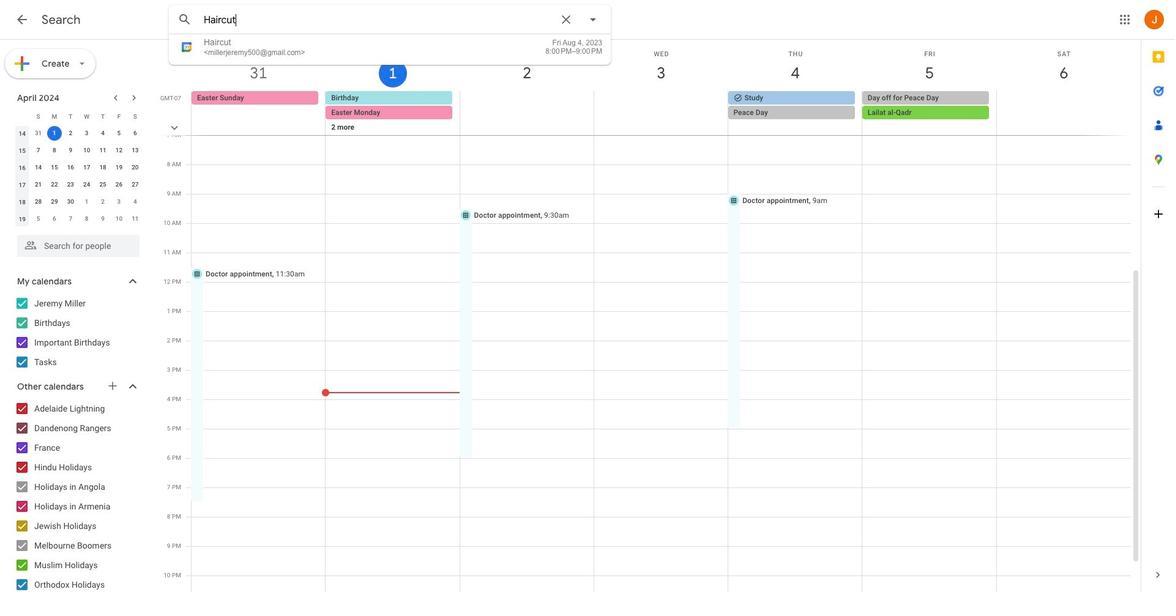 Task type: locate. For each thing, give the bounding box(es) containing it.
may 9 element
[[96, 212, 110, 227]]

cell
[[326, 91, 460, 150], [460, 91, 594, 150], [594, 91, 728, 150], [728, 91, 863, 150], [863, 91, 997, 150], [997, 91, 1131, 150], [46, 125, 63, 142]]

search options image
[[581, 7, 606, 32]]

column header
[[14, 108, 30, 125]]

22 element
[[47, 178, 62, 192]]

column header inside the april 2024 "grid"
[[14, 108, 30, 125]]

fri aug 4, 2023
8:00 pm–9:00 pm element
[[512, 39, 603, 56]]

11 element
[[96, 143, 110, 158]]

may 6 element
[[47, 212, 62, 227]]

15 element
[[47, 160, 62, 175]]

grid
[[157, 40, 1141, 593]]

17 element
[[79, 160, 94, 175]]

may 10 element
[[112, 212, 126, 227]]

10 element
[[79, 143, 94, 158]]

24 element
[[79, 178, 94, 192]]

row
[[186, 91, 1141, 150], [14, 108, 143, 125], [14, 125, 143, 142], [14, 142, 143, 159], [14, 159, 143, 176], [14, 176, 143, 194], [14, 194, 143, 211], [14, 211, 143, 228]]

my calendars list
[[2, 294, 152, 372]]

25 element
[[96, 178, 110, 192]]

may 1 element
[[79, 195, 94, 209]]

add other calendars image
[[107, 380, 119, 393]]

tab list
[[1142, 40, 1176, 558]]

heading
[[42, 12, 81, 28]]

9 element
[[63, 143, 78, 158]]

2 element
[[63, 126, 78, 141]]

may 8 element
[[79, 212, 94, 227]]

None search field
[[169, 5, 611, 65], [0, 230, 152, 257], [169, 5, 611, 65]]

may 11 element
[[128, 212, 143, 227]]

3 element
[[79, 126, 94, 141]]

march 31 element
[[31, 126, 46, 141]]

april 2024 grid
[[12, 108, 143, 228]]

may 7 element
[[63, 212, 78, 227]]

8 element
[[47, 143, 62, 158]]

other calendars list
[[2, 399, 152, 593]]

row group
[[14, 125, 143, 228]]

23 element
[[63, 178, 78, 192]]

26 element
[[112, 178, 126, 192]]



Task type: describe. For each thing, give the bounding box(es) containing it.
Search for people text field
[[24, 235, 132, 257]]

27 element
[[128, 178, 143, 192]]

may 2 element
[[96, 195, 110, 209]]

search image
[[173, 7, 197, 32]]

cell inside the april 2024 "grid"
[[46, 125, 63, 142]]

14 element
[[31, 160, 46, 175]]

row group inside the april 2024 "grid"
[[14, 125, 143, 228]]

30 element
[[63, 195, 78, 209]]

21 element
[[31, 178, 46, 192]]

4 element
[[96, 126, 110, 141]]

6 element
[[128, 126, 143, 141]]

19 element
[[112, 160, 126, 175]]

16 element
[[63, 160, 78, 175]]

12 element
[[112, 143, 126, 158]]

20 element
[[128, 160, 143, 175]]

clear search image
[[554, 7, 579, 32]]

7 element
[[31, 143, 46, 158]]

none search field search for people
[[0, 230, 152, 257]]

may 3 element
[[112, 195, 126, 209]]

1, today element
[[47, 126, 62, 141]]

go back image
[[15, 12, 29, 27]]

18 element
[[96, 160, 110, 175]]

may 4 element
[[128, 195, 143, 209]]

13 element
[[128, 143, 143, 158]]

5 element
[[112, 126, 126, 141]]

<millerjeremy500@gmail.com> element
[[204, 48, 305, 57]]

28 element
[[31, 195, 46, 209]]

29 element
[[47, 195, 62, 209]]

may 5 element
[[31, 212, 46, 227]]

Search text field
[[204, 14, 552, 26]]



Task type: vqa. For each thing, say whether or not it's contained in the screenshot.
May 7 "Element"
yes



